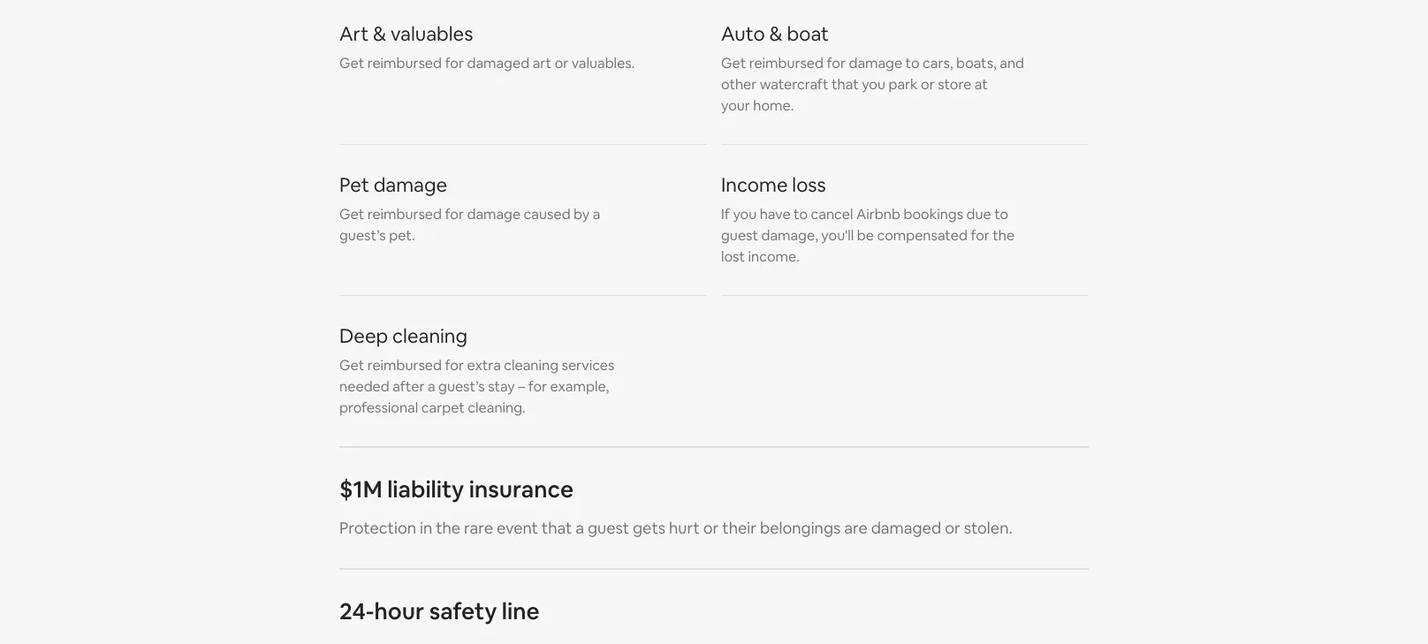 Task type: describe. For each thing, give the bounding box(es) containing it.
or inside auto & boat get reimbursed for damage to cars, boats, and other watercraft that you park or store at your home.
[[921, 75, 935, 93]]

liability
[[387, 475, 464, 505]]

1 vertical spatial guest
[[588, 518, 630, 539]]

caused
[[524, 205, 571, 223]]

after
[[393, 377, 425, 395]]

for for cleaning
[[445, 356, 464, 374]]

cancel
[[811, 205, 854, 223]]

that inside auto & boat get reimbursed for damage to cars, boats, and other watercraft that you park or store at your home.
[[832, 75, 859, 93]]

in
[[420, 518, 433, 539]]

& valuables
[[373, 21, 473, 46]]

get for auto & boat
[[722, 54, 746, 72]]

are
[[845, 518, 868, 539]]

for for & valuables
[[445, 54, 464, 72]]

services
[[562, 356, 615, 374]]

example,
[[551, 377, 609, 395]]

or inside art & valuables get reimbursed for damaged art or valuables.
[[555, 54, 569, 72]]

1 vertical spatial the
[[436, 518, 461, 539]]

rare
[[464, 518, 493, 539]]

get for deep cleaning
[[340, 356, 364, 374]]

24-hour safety line
[[340, 597, 540, 627]]

0 horizontal spatial damage
[[374, 172, 448, 197]]

income loss if you have to cancel airbnb bookings due to guest damage, you'll be compensated for the lost income.
[[722, 172, 1015, 265]]

24-
[[340, 597, 375, 627]]

get for pet damage
[[340, 205, 364, 223]]

you inside auto & boat get reimbursed for damage to cars, boats, and other watercraft that you park or store at your home.
[[862, 75, 886, 93]]

pet
[[340, 172, 369, 197]]

guest inside income loss if you have to cancel airbnb bookings due to guest damage, you'll be compensated for the lost income.
[[722, 226, 759, 244]]

income
[[722, 172, 788, 197]]

gets
[[633, 518, 666, 539]]

deep cleaning get reimbursed for extra cleaning services needed after a guest's stay – for example, professional carpet cleaning.
[[340, 323, 615, 417]]

for inside income loss if you have to cancel airbnb bookings due to guest damage, you'll be compensated for the lost income.
[[971, 226, 990, 244]]

have
[[760, 205, 791, 223]]

damage for & boat
[[849, 54, 903, 72]]

due
[[967, 205, 992, 223]]

line
[[502, 597, 540, 627]]

reimbursed for cleaning
[[368, 356, 442, 374]]

1 horizontal spatial or
[[704, 518, 719, 539]]

the inside income loss if you have to cancel airbnb bookings due to guest damage, you'll be compensated for the lost income.
[[993, 226, 1015, 244]]

valuables.
[[572, 54, 635, 72]]

art
[[340, 21, 369, 46]]

damage for damage
[[467, 205, 521, 223]]

safety
[[429, 597, 497, 627]]

professional
[[340, 398, 418, 417]]

–
[[518, 377, 525, 395]]

belongings
[[760, 518, 841, 539]]

art & valuables get reimbursed for damaged art or valuables.
[[340, 21, 635, 72]]

0 horizontal spatial to
[[794, 205, 808, 223]]

1 vertical spatial damaged
[[872, 518, 942, 539]]

guest's
[[439, 377, 485, 395]]

lost income.
[[722, 247, 800, 265]]

damage,
[[762, 226, 819, 244]]



Task type: locate. For each thing, give the bounding box(es) containing it.
1 horizontal spatial that
[[832, 75, 859, 93]]

get for art & valuables
[[340, 54, 364, 72]]

you inside income loss if you have to cancel airbnb bookings due to guest damage, you'll be compensated for the lost income.
[[733, 205, 757, 223]]

to
[[906, 54, 920, 72], [794, 205, 808, 223], [995, 205, 1009, 223]]

the
[[993, 226, 1015, 244], [436, 518, 461, 539]]

1 vertical spatial damage
[[374, 172, 448, 197]]

damaged
[[467, 54, 530, 72], [872, 518, 942, 539]]

2 vertical spatial a
[[576, 518, 584, 539]]

that
[[832, 75, 859, 93], [542, 518, 572, 539]]

0 horizontal spatial damaged
[[467, 54, 530, 72]]

0 vertical spatial a
[[593, 205, 601, 223]]

get up other
[[722, 54, 746, 72]]

damaged right are
[[872, 518, 942, 539]]

for
[[445, 54, 464, 72], [827, 54, 846, 72], [445, 205, 464, 223], [971, 226, 990, 244], [445, 356, 464, 374], [529, 377, 547, 395]]

1 vertical spatial a
[[428, 377, 436, 395]]

0 horizontal spatial you
[[733, 205, 757, 223]]

damage left 'caused'
[[467, 205, 521, 223]]

2 horizontal spatial or
[[921, 75, 935, 93]]

to right due
[[995, 205, 1009, 223]]

1 horizontal spatial a
[[576, 518, 584, 539]]

damage up park
[[849, 54, 903, 72]]

boats,
[[957, 54, 997, 72]]

you'll
[[822, 226, 854, 244]]

get inside the 'pet damage get reimbursed for damage caused by a guest's pet.'
[[340, 205, 364, 223]]

you
[[862, 75, 886, 93], [733, 205, 757, 223]]

by
[[574, 205, 590, 223]]

0 vertical spatial or
[[555, 54, 569, 72]]

guest down if
[[722, 226, 759, 244]]

0 horizontal spatial cleaning
[[393, 323, 468, 348]]

reimbursed for damage
[[368, 205, 442, 223]]

that right watercraft
[[832, 75, 859, 93]]

that right event
[[542, 518, 572, 539]]

to inside auto & boat get reimbursed for damage to cars, boats, and other watercraft that you park or store at your home.
[[906, 54, 920, 72]]

for for damage
[[445, 205, 464, 223]]

deep
[[340, 323, 388, 348]]

you right if
[[733, 205, 757, 223]]

needed
[[340, 377, 390, 395]]

carpet cleaning.
[[422, 398, 526, 417]]

park
[[889, 75, 918, 93]]

event
[[497, 518, 538, 539]]

other
[[722, 75, 757, 93]]

you left park
[[862, 75, 886, 93]]

a
[[593, 205, 601, 223], [428, 377, 436, 395], [576, 518, 584, 539]]

reimbursed up watercraft
[[750, 54, 824, 72]]

$1m
[[340, 475, 383, 505]]

airbnb
[[857, 205, 901, 223]]

get inside auto & boat get reimbursed for damage to cars, boats, and other watercraft that you park or store at your home.
[[722, 54, 746, 72]]

to up park
[[906, 54, 920, 72]]

or right hurt
[[704, 518, 719, 539]]

get
[[340, 54, 364, 72], [722, 54, 746, 72], [340, 205, 364, 223], [340, 356, 364, 374]]

protection
[[340, 518, 416, 539]]

their
[[723, 518, 757, 539]]

get down "art"
[[340, 54, 364, 72]]

hour
[[374, 597, 425, 627]]

0 vertical spatial the
[[993, 226, 1015, 244]]

pet damage get reimbursed for damage caused by a guest's pet.
[[340, 172, 601, 244]]

damage
[[849, 54, 903, 72], [374, 172, 448, 197], [467, 205, 521, 223]]

get inside deep cleaning get reimbursed for extra cleaning services needed after a guest's stay – for example, professional carpet cleaning.
[[340, 356, 364, 374]]

or
[[555, 54, 569, 72], [921, 75, 935, 93], [704, 518, 719, 539]]

art
[[533, 54, 552, 72]]

reimbursed for & boat
[[750, 54, 824, 72]]

0 vertical spatial that
[[832, 75, 859, 93]]

2 horizontal spatial to
[[995, 205, 1009, 223]]

2 horizontal spatial a
[[593, 205, 601, 223]]

1 horizontal spatial cleaning
[[504, 356, 559, 374]]

reimbursed
[[368, 54, 442, 72], [750, 54, 824, 72], [368, 205, 442, 223], [368, 356, 442, 374]]

2 vertical spatial damage
[[467, 205, 521, 223]]

$1m liability insurance
[[340, 475, 574, 505]]

1 horizontal spatial you
[[862, 75, 886, 93]]

a inside deep cleaning get reimbursed for extra cleaning services needed after a guest's stay – for example, professional carpet cleaning.
[[428, 377, 436, 395]]

the right compensated
[[993, 226, 1015, 244]]

for inside art & valuables get reimbursed for damaged art or valuables.
[[445, 54, 464, 72]]

reimbursed down & valuables
[[368, 54, 442, 72]]

a right event
[[576, 518, 584, 539]]

1 vertical spatial cleaning
[[504, 356, 559, 374]]

1 horizontal spatial damage
[[467, 205, 521, 223]]

0 horizontal spatial the
[[436, 518, 461, 539]]

cleaning up after
[[393, 323, 468, 348]]

watercraft
[[760, 75, 829, 93]]

get inside art & valuables get reimbursed for damaged art or valuables.
[[340, 54, 364, 72]]

guest's pet.
[[340, 226, 415, 244]]

0 vertical spatial you
[[862, 75, 886, 93]]

get up needed
[[340, 356, 364, 374]]

reimbursed for & valuables
[[368, 54, 442, 72]]

1 vertical spatial you
[[733, 205, 757, 223]]

extra
[[467, 356, 501, 374]]

protection in the rare event that a guest gets hurt or their belongings are damaged or stolen.
[[340, 518, 1013, 539]]

hurt
[[669, 518, 700, 539]]

or stolen.
[[945, 518, 1013, 539]]

reimbursed up guest's pet.
[[368, 205, 442, 223]]

for inside the 'pet damage get reimbursed for damage caused by a guest's pet.'
[[445, 205, 464, 223]]

1 horizontal spatial damaged
[[872, 518, 942, 539]]

a right after
[[428, 377, 436, 395]]

1 vertical spatial that
[[542, 518, 572, 539]]

0 vertical spatial damage
[[849, 54, 903, 72]]

damaged inside art & valuables get reimbursed for damaged art or valuables.
[[467, 54, 530, 72]]

to up damage,
[[794, 205, 808, 223]]

guest
[[722, 226, 759, 244], [588, 518, 630, 539]]

reimbursed inside art & valuables get reimbursed for damaged art or valuables.
[[368, 54, 442, 72]]

insurance
[[469, 475, 574, 505]]

compensated
[[878, 226, 968, 244]]

auto
[[722, 21, 765, 46]]

1 horizontal spatial to
[[906, 54, 920, 72]]

the right in
[[436, 518, 461, 539]]

or right art
[[555, 54, 569, 72]]

damage inside auto & boat get reimbursed for damage to cars, boats, and other watercraft that you park or store at your home.
[[849, 54, 903, 72]]

cars,
[[923, 54, 954, 72]]

be
[[857, 226, 874, 244]]

if
[[722, 205, 730, 223]]

0 horizontal spatial a
[[428, 377, 436, 395]]

a right by
[[593, 205, 601, 223]]

loss
[[793, 172, 826, 197]]

auto & boat get reimbursed for damage to cars, boats, and other watercraft that you park or store at your home.
[[722, 21, 1025, 114]]

for for & boat
[[827, 54, 846, 72]]

0 vertical spatial cleaning
[[393, 323, 468, 348]]

get down pet
[[340, 205, 364, 223]]

your home.
[[722, 96, 794, 114]]

bookings
[[904, 205, 964, 223]]

cleaning
[[393, 323, 468, 348], [504, 356, 559, 374]]

reimbursed inside the 'pet damage get reimbursed for damage caused by a guest's pet.'
[[368, 205, 442, 223]]

0 horizontal spatial guest
[[588, 518, 630, 539]]

cleaning up –
[[504, 356, 559, 374]]

1 horizontal spatial guest
[[722, 226, 759, 244]]

at
[[975, 75, 988, 93]]

& boat
[[770, 21, 829, 46]]

0 vertical spatial damaged
[[467, 54, 530, 72]]

1 horizontal spatial the
[[993, 226, 1015, 244]]

reimbursed inside auto & boat get reimbursed for damage to cars, boats, and other watercraft that you park or store at your home.
[[750, 54, 824, 72]]

stay
[[488, 377, 515, 395]]

a inside the 'pet damage get reimbursed for damage caused by a guest's pet.'
[[593, 205, 601, 223]]

0 vertical spatial guest
[[722, 226, 759, 244]]

damaged left art
[[467, 54, 530, 72]]

or down cars,
[[921, 75, 935, 93]]

1 vertical spatial or
[[921, 75, 935, 93]]

2 vertical spatial or
[[704, 518, 719, 539]]

for inside auto & boat get reimbursed for damage to cars, boats, and other watercraft that you park or store at your home.
[[827, 54, 846, 72]]

and
[[1000, 54, 1025, 72]]

reimbursed up after
[[368, 356, 442, 374]]

0 horizontal spatial that
[[542, 518, 572, 539]]

guest left gets
[[588, 518, 630, 539]]

0 horizontal spatial or
[[555, 54, 569, 72]]

store
[[938, 75, 972, 93]]

damage right pet
[[374, 172, 448, 197]]

2 horizontal spatial damage
[[849, 54, 903, 72]]

reimbursed inside deep cleaning get reimbursed for extra cleaning services needed after a guest's stay – for example, professional carpet cleaning.
[[368, 356, 442, 374]]



Task type: vqa. For each thing, say whether or not it's contained in the screenshot.
use
no



